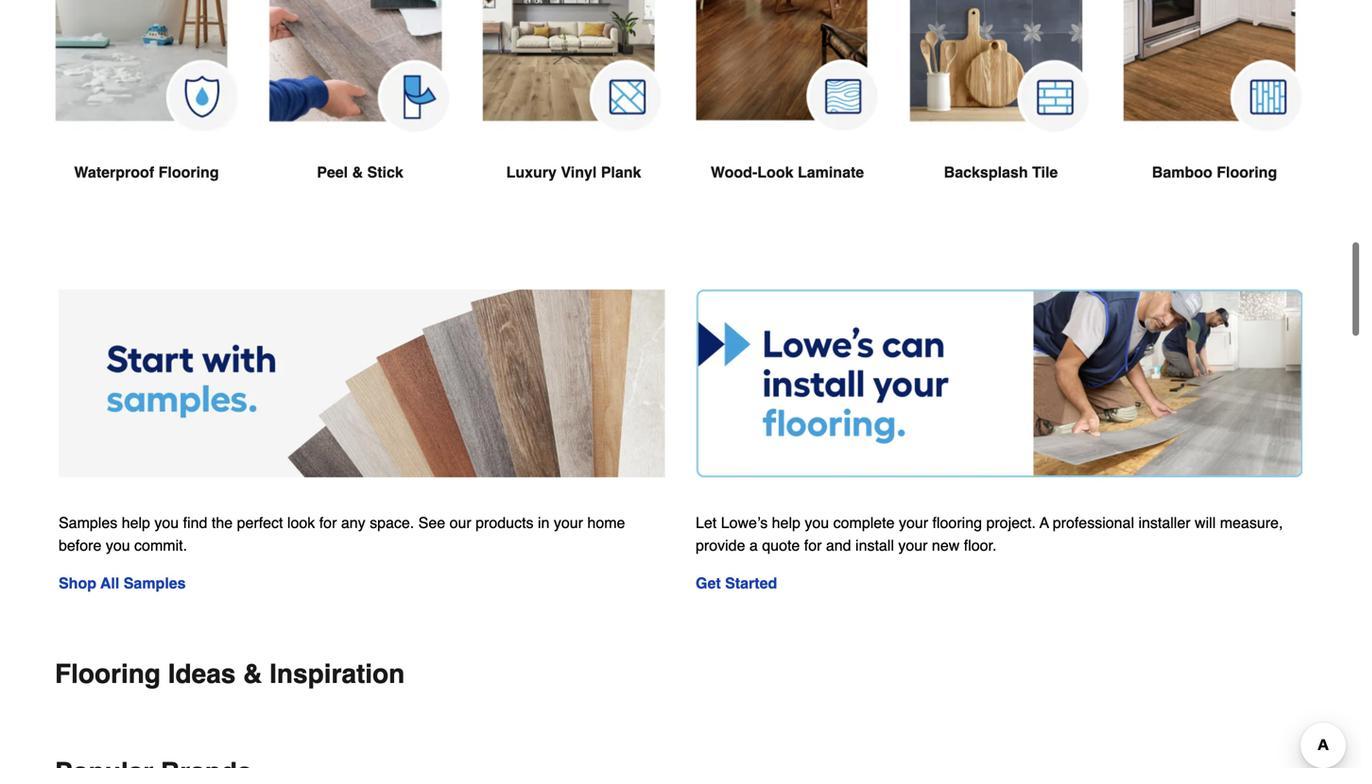 Task type: vqa. For each thing, say whether or not it's contained in the screenshot.
the residents:
no



Task type: locate. For each thing, give the bounding box(es) containing it.
you up commit.
[[154, 514, 179, 532]]

for
[[319, 514, 337, 532], [804, 537, 822, 554]]

complete
[[833, 514, 895, 532]]

flooring right waterproof at the top left
[[158, 163, 219, 181]]

your right in
[[554, 514, 583, 532]]

flooring
[[158, 163, 219, 181], [1217, 163, 1277, 181], [55, 659, 161, 690]]

1 horizontal spatial samples
[[124, 575, 186, 592]]

samples down commit.
[[124, 575, 186, 592]]

laminate
[[798, 163, 864, 181]]

0 vertical spatial for
[[319, 514, 337, 532]]

products
[[476, 514, 534, 532]]

flooring for bamboo flooring
[[1217, 163, 1277, 181]]

for left and
[[804, 537, 822, 554]]

&
[[352, 163, 363, 181], [243, 659, 262, 690]]

you
[[154, 514, 179, 532], [805, 514, 829, 532], [106, 537, 130, 554]]

commit.
[[134, 537, 187, 554]]

help inside let lowe's help you complete your flooring project. a professional installer will measure, provide a quote for and install your new floor.
[[772, 514, 801, 532]]

samples up before
[[59, 514, 117, 532]]

backsplash
[[944, 163, 1028, 181]]

bamboo flooring link
[[1123, 0, 1306, 229]]

vinyl
[[561, 163, 597, 181]]

help up commit.
[[122, 514, 150, 532]]

look
[[287, 514, 315, 532]]

a living room a dark brown velvet sofa, a brown buffet and medium-brown wood-look laminate floors. image
[[696, 0, 879, 131]]

1 help from the left
[[122, 514, 150, 532]]

project.
[[986, 514, 1036, 532]]

0 horizontal spatial samples
[[59, 514, 117, 532]]

waterproof flooring
[[74, 163, 219, 181]]

1 horizontal spatial you
[[154, 514, 179, 532]]

start with samples. image
[[59, 290, 665, 478]]

your
[[554, 514, 583, 532], [899, 514, 928, 532], [898, 537, 928, 554]]

& right ideas
[[243, 659, 262, 690]]

2 help from the left
[[772, 514, 801, 532]]

0 horizontal spatial &
[[243, 659, 262, 690]]

samples help you find the perfect look for any space. see our products in your home before you commit.
[[59, 514, 625, 554]]

your inside samples help you find the perfect look for any space. see our products in your home before you commit.
[[554, 514, 583, 532]]

help
[[122, 514, 150, 532], [772, 514, 801, 532]]

1 vertical spatial &
[[243, 659, 262, 690]]

bamboo
[[1152, 163, 1213, 181]]

install
[[855, 537, 894, 554]]

any
[[341, 514, 365, 532]]

1 horizontal spatial &
[[352, 163, 363, 181]]

0 vertical spatial samples
[[59, 514, 117, 532]]

space.
[[370, 514, 414, 532]]

your left flooring
[[899, 514, 928, 532]]

peel
[[317, 163, 348, 181]]

a
[[750, 537, 758, 554]]

1 horizontal spatial help
[[772, 514, 801, 532]]

1 vertical spatial for
[[804, 537, 822, 554]]

0 vertical spatial &
[[352, 163, 363, 181]]

flooring inside waterproof flooring link
[[158, 163, 219, 181]]

let
[[696, 514, 717, 532]]

a person laying a piece of brown wood-look peel-and-stick flooring. image
[[268, 0, 452, 132]]

quote
[[762, 537, 800, 554]]

will
[[1195, 514, 1216, 532]]

you right before
[[106, 537, 130, 554]]

and
[[826, 537, 851, 554]]

all
[[100, 575, 119, 592]]

you up and
[[805, 514, 829, 532]]

1 vertical spatial samples
[[124, 575, 186, 592]]

peel & stick
[[317, 163, 403, 181]]

inspiration
[[270, 659, 405, 690]]

for left any
[[319, 514, 337, 532]]

let lowe's help you complete your flooring project. a professional installer will measure, provide a quote for and install your new floor.
[[696, 514, 1283, 554]]

samples
[[59, 514, 117, 532], [124, 575, 186, 592]]

1 horizontal spatial for
[[804, 537, 822, 554]]

flooring inside bamboo flooring link
[[1217, 163, 1277, 181]]

lowe's can install your flooring. image
[[696, 290, 1303, 478]]

a
[[1040, 514, 1049, 532]]

0 horizontal spatial for
[[319, 514, 337, 532]]

see
[[418, 514, 445, 532]]

floor.
[[964, 537, 997, 554]]

& right peel
[[352, 163, 363, 181]]

0 horizontal spatial help
[[122, 514, 150, 532]]

the
[[212, 514, 233, 532]]

help up quote
[[772, 514, 801, 532]]

backsplash tile link
[[909, 0, 1093, 229]]

2 horizontal spatial you
[[805, 514, 829, 532]]

flooring right bamboo
[[1217, 163, 1277, 181]]



Task type: describe. For each thing, give the bounding box(es) containing it.
a kitchen with white cabinets, a stainless steel oven and medium-brown bamboo flooring. image
[[1123, 0, 1306, 131]]

shop
[[59, 575, 96, 592]]

wood-look laminate
[[711, 163, 864, 181]]

luxury vinyl plank
[[506, 163, 641, 181]]

samples inside samples help you find the perfect look for any space. see our products in your home before you commit.
[[59, 514, 117, 532]]

look
[[757, 163, 794, 181]]

home
[[587, 514, 625, 532]]

bamboo flooring
[[1152, 163, 1277, 181]]

your left new
[[898, 537, 928, 554]]

started
[[725, 575, 777, 592]]

waterproof flooring link
[[55, 0, 238, 229]]

wood-look laminate link
[[696, 0, 879, 229]]

a bathroom with a white freestanding bathtub and water on a white waterproof floor. image
[[55, 0, 238, 131]]

luxury
[[506, 163, 557, 181]]

get
[[696, 575, 721, 592]]

flooring
[[933, 514, 982, 532]]

professional
[[1053, 514, 1134, 532]]

provide
[[696, 537, 745, 554]]

shop all samples link
[[59, 575, 186, 592]]

plank
[[601, 163, 641, 181]]

new
[[932, 537, 960, 554]]

measure,
[[1220, 514, 1283, 532]]

a kitchen with wood cutting boards, utensils and gray-and-white backsplash floral tile. image
[[909, 0, 1093, 132]]

waterproof
[[74, 163, 154, 181]]

tile
[[1032, 163, 1058, 181]]

before
[[59, 537, 101, 554]]

our
[[450, 514, 471, 532]]

a living room with a cream sofa, a gray accent wall and light oak luxury vinyl plank flooring. image
[[482, 0, 665, 131]]

flooring for waterproof flooring
[[158, 163, 219, 181]]

for inside samples help you find the perfect look for any space. see our products in your home before you commit.
[[319, 514, 337, 532]]

for inside let lowe's help you complete your flooring project. a professional installer will measure, provide a quote for and install your new floor.
[[804, 537, 822, 554]]

perfect
[[237, 514, 283, 532]]

help inside samples help you find the perfect look for any space. see our products in your home before you commit.
[[122, 514, 150, 532]]

luxury vinyl plank link
[[482, 0, 665, 229]]

get started link
[[696, 575, 777, 592]]

find
[[183, 514, 207, 532]]

flooring down 'all'
[[55, 659, 161, 690]]

you inside let lowe's help you complete your flooring project. a professional installer will measure, provide a quote for and install your new floor.
[[805, 514, 829, 532]]

ideas
[[168, 659, 236, 690]]

get started
[[696, 575, 777, 592]]

installer
[[1139, 514, 1191, 532]]

in
[[538, 514, 550, 532]]

peel & stick link
[[268, 0, 452, 229]]

wood-
[[711, 163, 757, 181]]

0 horizontal spatial you
[[106, 537, 130, 554]]

lowe's
[[721, 514, 768, 532]]

backsplash tile
[[944, 163, 1058, 181]]

stick
[[367, 163, 403, 181]]

flooring ideas & inspiration
[[55, 659, 405, 690]]

shop all samples
[[59, 575, 186, 592]]



